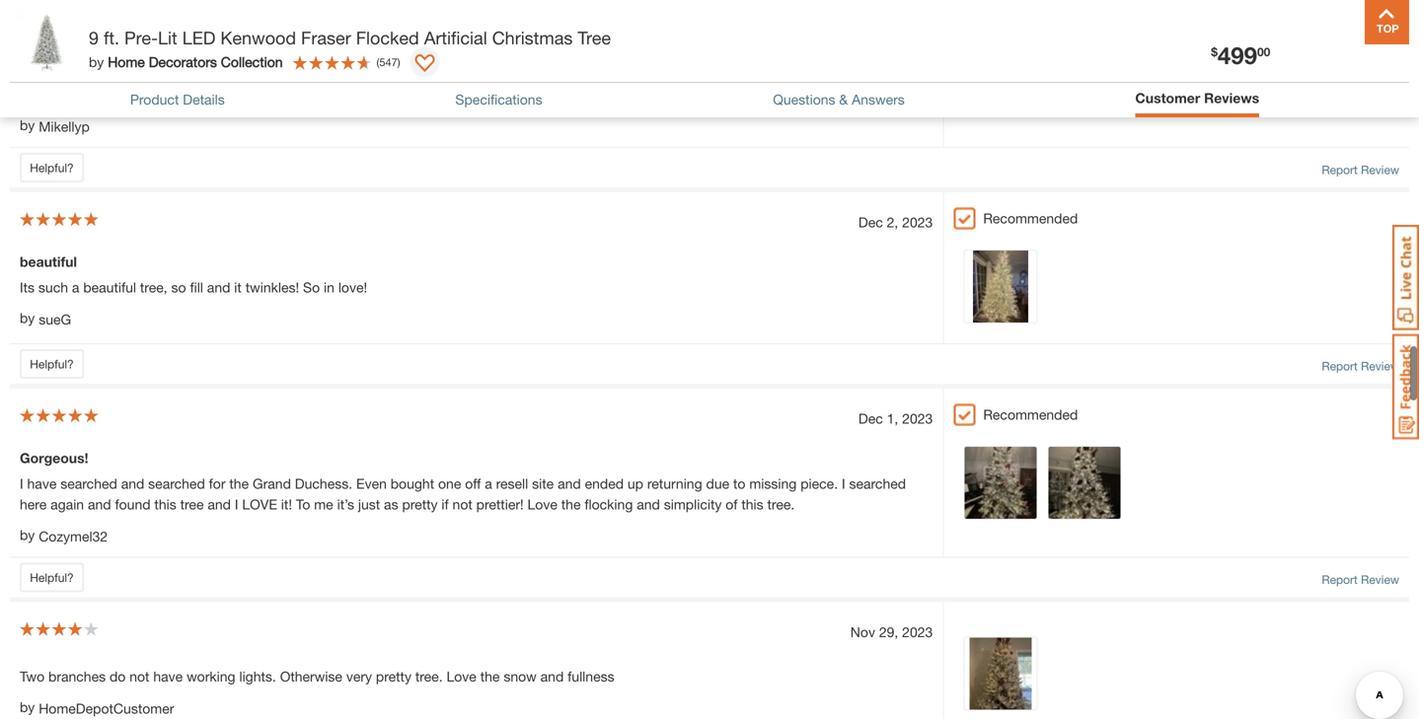 Task type: describe. For each thing, give the bounding box(es) containing it.
returning
[[647, 476, 702, 492]]

gorgeous! i have searched and searched for the grand duchess. even bought one off a resell site and ended up returning due to missing piece. i searched here again and found this tree and i love it! to me it's just as pretty if not prettier! love the flocking and simplicity of this tree.
[[20, 450, 906, 513]]

of
[[726, 497, 738, 513]]

one
[[438, 476, 461, 492]]

report review button for dec 2, 2023
[[1322, 357, 1400, 375]]

two
[[20, 669, 45, 685]]

led
[[182, 27, 216, 48]]

mikellyp button
[[39, 117, 90, 137]]

dec 1, 2023
[[859, 411, 933, 427]]

beautiful inside the most beautiful tree the most beautiful tree we have ever owned. it was easy to put together and little "snow" fell off. the lights are cool to touch and have so many settings to choose from. our family loves it!
[[81, 66, 134, 82]]

tree inside gorgeous! i have searched and searched for the grand duchess. even bought one off a resell site and ended up returning due to missing piece. i searched here again and found this tree and i love it! to me it's just as pretty if not prettier! love the flocking and simplicity of this tree.
[[180, 497, 204, 513]]

it
[[234, 279, 242, 296]]

the right "off."
[[619, 66, 642, 82]]

1 vertical spatial pretty
[[376, 669, 412, 685]]

questions & answers
[[773, 91, 905, 107]]

very
[[346, 669, 372, 685]]

nov 29, 2023
[[851, 624, 933, 641]]

2023 for nov 29, 2023
[[902, 624, 933, 641]]

owned.
[[251, 66, 296, 82]]

beautiful
[[85, 40, 144, 56]]

1 searched from the left
[[60, 476, 117, 492]]

and up "questions"
[[791, 66, 814, 82]]

loves
[[240, 87, 272, 103]]

if
[[442, 497, 449, 513]]

ft.
[[104, 27, 119, 48]]

together
[[413, 66, 465, 82]]

snow
[[504, 669, 537, 685]]

love inside gorgeous! i have searched and searched for the grand duchess. even bought one off a resell site and ended up returning due to missing piece. i searched here again and found this tree and i love it! to me it's just as pretty if not prettier! love the flocking and simplicity of this tree.
[[528, 497, 558, 513]]

so
[[303, 279, 320, 296]]

the left most
[[20, 40, 44, 56]]

and left little
[[469, 66, 492, 82]]

flocked
[[356, 27, 419, 48]]

0 horizontal spatial i
[[20, 476, 23, 492]]

to inside gorgeous! i have searched and searched for the grand duchess. even bought one off a resell site and ended up returning due to missing piece. i searched here again and found this tree and i love it! to me it's just as pretty if not prettier! love the flocking and simplicity of this tree.
[[733, 476, 746, 492]]

the most beautiful tree the most beautiful tree we have ever owned. it was easy to put together and little "snow" fell off. the lights are cool to touch and have so many settings to choose from. our family loves it!
[[20, 40, 904, 103]]

and right site
[[558, 476, 581, 492]]

lights
[[646, 66, 679, 82]]

in
[[324, 279, 335, 296]]

answers
[[852, 91, 905, 107]]

1 review from the top
[[1361, 163, 1400, 177]]

off.
[[595, 66, 615, 82]]

$ 499 00
[[1211, 41, 1271, 69]]

3 searched from the left
[[849, 476, 906, 492]]

up
[[628, 476, 644, 492]]

and down up
[[637, 497, 660, 513]]

put
[[389, 66, 410, 82]]

9 ft. pre-lit led kenwood fraser flocked artificial christmas tree
[[89, 27, 611, 48]]

report review for dec 2, 2023
[[1322, 359, 1400, 373]]

not inside gorgeous! i have searched and searched for the grand duchess. even bought one off a resell site and ended up returning due to missing piece. i searched here again and found this tree and i love it! to me it's just as pretty if not prettier! love the flocking and simplicity of this tree.
[[453, 497, 473, 513]]

cool
[[706, 66, 732, 82]]

it
[[300, 66, 308, 82]]

tree inside the most beautiful tree the most beautiful tree we have ever owned. it was easy to put together and little "snow" fell off. the lights are cool to touch and have so many settings to choose from. our family loves it!
[[138, 66, 162, 82]]

2023 for dec 2, 2023
[[902, 214, 933, 231]]

artificial
[[424, 27, 487, 48]]

547
[[379, 56, 398, 68]]

to left put
[[373, 66, 385, 82]]

for
[[209, 476, 226, 492]]

helpful? button for sueg
[[20, 349, 84, 379]]

ever
[[221, 66, 247, 82]]

as
[[384, 497, 398, 513]]

1 report review from the top
[[1322, 163, 1400, 177]]

tree. inside gorgeous! i have searched and searched for the grand duchess. even bought one off a resell site and ended up returning due to missing piece. i searched here again and found this tree and i love it! to me it's just as pretty if not prettier! love the flocking and simplicity of this tree.
[[767, 497, 795, 513]]

simplicity
[[664, 497, 722, 513]]

me
[[314, 497, 333, 513]]

to
[[296, 497, 310, 513]]

by cozymel32
[[20, 527, 108, 545]]

report review button for dec 1, 2023
[[1322, 571, 1400, 589]]

fell
[[574, 66, 591, 82]]

reviews
[[1204, 90, 1260, 106]]

missing
[[750, 476, 797, 492]]

nov
[[851, 624, 875, 641]]

helpful? button for cozymel32
[[20, 563, 84, 593]]

dec 2, 2023
[[859, 214, 933, 231]]

a inside beautiful its such a beautiful tree, so fill and it twinkles! so in love!
[[72, 279, 79, 296]]

found
[[115, 497, 151, 513]]

have inside gorgeous! i have searched and searched for the grand duchess. even bought one off a resell site and ended up returning due to missing piece. i searched here again and found this tree and i love it! to me it's just as pretty if not prettier! love the flocking and simplicity of this tree.
[[27, 476, 57, 492]]

do
[[110, 669, 126, 685]]

0 vertical spatial the
[[229, 476, 249, 492]]

ended
[[585, 476, 624, 492]]

off
[[465, 476, 481, 492]]

due
[[706, 476, 730, 492]]

most
[[48, 40, 81, 56]]

to right cool
[[736, 66, 748, 82]]

otherwise
[[280, 669, 342, 685]]

1 report review button from the top
[[1322, 161, 1400, 179]]

product details
[[130, 91, 225, 107]]

easy
[[341, 66, 369, 82]]

tree,
[[140, 279, 167, 296]]

are
[[683, 66, 702, 82]]

it's
[[337, 497, 354, 513]]

collection
[[221, 54, 283, 70]]

working
[[187, 669, 235, 685]]

branches
[[48, 669, 106, 685]]

and down 'for'
[[208, 497, 231, 513]]

just
[[358, 497, 380, 513]]

by for by sueg
[[20, 310, 35, 326]]

love
[[242, 497, 277, 513]]

fullness
[[568, 669, 615, 685]]

its
[[20, 279, 35, 296]]

1,
[[887, 411, 898, 427]]

product
[[130, 91, 179, 107]]

2 vertical spatial the
[[480, 669, 500, 685]]

9
[[89, 27, 99, 48]]

homedepotcustomer button
[[39, 699, 174, 719]]

so inside the most beautiful tree the most beautiful tree we have ever owned. it was easy to put together and little "snow" fell off. the lights are cool to touch and have so many settings to choose from. our family loves it!
[[851, 66, 866, 82]]

settings
[[20, 87, 68, 103]]

the up the settings
[[20, 66, 43, 82]]

cozymel32
[[39, 529, 108, 545]]

a inside gorgeous! i have searched and searched for the grand duchess. even bought one off a resell site and ended up returning due to missing piece. i searched here again and found this tree and i love it! to me it's just as pretty if not prettier! love the flocking and simplicity of this tree.
[[485, 476, 492, 492]]

questions
[[773, 91, 836, 107]]

cozymel32 button
[[39, 527, 108, 547]]

and up "found"
[[121, 476, 144, 492]]

and right snow
[[541, 669, 564, 685]]

2,
[[887, 214, 898, 231]]

love!
[[338, 279, 367, 296]]



Task type: vqa. For each thing, say whether or not it's contained in the screenshot.
Pros in the button
no



Task type: locate. For each thing, give the bounding box(es) containing it.
2 helpful? from the top
[[30, 357, 74, 371]]

0 vertical spatial tree.
[[767, 497, 795, 513]]

0 vertical spatial report review
[[1322, 163, 1400, 177]]

helpful? button down sueg button
[[20, 349, 84, 379]]

the left flocking
[[561, 497, 581, 513]]

dec for dec 1, 2023
[[859, 411, 883, 427]]

0 vertical spatial report review button
[[1322, 161, 1400, 179]]

helpful? down by mikellyp
[[30, 161, 74, 175]]

a right such
[[72, 279, 79, 296]]

by mikellyp
[[20, 117, 90, 135]]

0 vertical spatial not
[[453, 497, 473, 513]]

2 report review from the top
[[1322, 359, 1400, 373]]

2 this from the left
[[742, 497, 764, 513]]

helpful? button for mikellyp
[[20, 153, 84, 183]]

tree up "off."
[[578, 27, 611, 48]]

i up here
[[20, 476, 23, 492]]

1 vertical spatial report review button
[[1322, 357, 1400, 375]]

flocking
[[585, 497, 633, 513]]

by inside by mikellyp
[[20, 117, 35, 133]]

0 vertical spatial helpful? button
[[20, 153, 84, 183]]

beautiful up such
[[20, 254, 77, 270]]

and inside beautiful its such a beautiful tree, so fill and it twinkles! so in love!
[[207, 279, 230, 296]]

have
[[187, 66, 217, 82], [818, 66, 847, 82], [27, 476, 57, 492], [153, 669, 183, 685]]

2023 right the 2, at the right
[[902, 214, 933, 231]]

tree up we
[[148, 40, 176, 56]]

helpful? for cozymel32
[[30, 571, 74, 585]]

2 review from the top
[[1361, 359, 1400, 373]]

this right "found"
[[154, 497, 176, 513]]

it! down owned.
[[276, 87, 287, 103]]

dec
[[859, 214, 883, 231], [859, 411, 883, 427]]

by down here
[[20, 527, 35, 543]]

a right off
[[485, 476, 492, 492]]

duchess.
[[295, 476, 352, 492]]

1 vertical spatial love
[[447, 669, 477, 685]]

tree. down 'missing'
[[767, 497, 795, 513]]

0 vertical spatial love
[[528, 497, 558, 513]]

helpful? for mikellyp
[[30, 161, 74, 175]]

mikellyp
[[39, 119, 90, 135]]

( 547 )
[[377, 56, 400, 68]]

kenwood
[[220, 27, 296, 48]]

it! inside gorgeous! i have searched and searched for the grand duchess. even bought one off a resell site and ended up returning due to missing piece. i searched here again and found this tree and i love it! to me it's just as pretty if not prettier! love the flocking and simplicity of this tree.
[[281, 497, 292, 513]]

0 horizontal spatial tree.
[[415, 669, 443, 685]]

pretty inside gorgeous! i have searched and searched for the grand duchess. even bought one off a resell site and ended up returning due to missing piece. i searched here again and found this tree and i love it! to me it's just as pretty if not prettier! love the flocking and simplicity of this tree.
[[402, 497, 438, 513]]

report for dec 1, 2023
[[1322, 573, 1358, 587]]

by for by cozymel32
[[20, 527, 35, 543]]

have up details
[[187, 66, 217, 82]]

0 horizontal spatial tree
[[148, 40, 176, 56]]

1 horizontal spatial i
[[235, 497, 238, 513]]

(
[[377, 56, 379, 68]]

2 helpful? button from the top
[[20, 349, 84, 379]]

piece.
[[801, 476, 838, 492]]

1 2023 from the top
[[902, 214, 933, 231]]

sueg
[[39, 311, 71, 328]]

3 report review button from the top
[[1322, 571, 1400, 589]]

1 report from the top
[[1322, 163, 1358, 177]]

1 horizontal spatial tree
[[578, 27, 611, 48]]

many
[[870, 66, 904, 82]]

by
[[89, 54, 104, 70], [20, 117, 35, 133], [20, 310, 35, 326], [20, 527, 35, 543], [20, 699, 35, 716]]

0 horizontal spatial searched
[[60, 476, 117, 492]]

have up here
[[27, 476, 57, 492]]

it! left to
[[281, 497, 292, 513]]

i
[[20, 476, 23, 492], [842, 476, 845, 492], [235, 497, 238, 513]]

0 vertical spatial it!
[[276, 87, 287, 103]]

1 horizontal spatial this
[[742, 497, 764, 513]]

1 this from the left
[[154, 497, 176, 513]]

the
[[20, 40, 44, 56], [20, 66, 43, 82], [619, 66, 642, 82]]

product details button
[[130, 89, 225, 110], [130, 89, 225, 110]]

tree up from.
[[138, 66, 162, 82]]

1 horizontal spatial so
[[851, 66, 866, 82]]

beautiful left tree, in the top of the page
[[83, 279, 136, 296]]

0 horizontal spatial the
[[229, 476, 249, 492]]

pretty down the bought
[[402, 497, 438, 513]]

by sueg
[[20, 310, 71, 328]]

0 vertical spatial a
[[72, 279, 79, 296]]

tree right "found"
[[180, 497, 204, 513]]

touch
[[752, 66, 787, 82]]

tree. right very
[[415, 669, 443, 685]]

was
[[312, 66, 337, 82]]

1 vertical spatial helpful? button
[[20, 349, 84, 379]]

1 vertical spatial review
[[1361, 359, 1400, 373]]

0 horizontal spatial this
[[154, 497, 176, 513]]

pre-
[[124, 27, 158, 48]]

1 vertical spatial report
[[1322, 359, 1358, 373]]

1 recommended from the top
[[983, 210, 1078, 227]]

love left snow
[[447, 669, 477, 685]]

1 vertical spatial the
[[561, 497, 581, 513]]

2 2023 from the top
[[902, 411, 933, 427]]

1 vertical spatial a
[[485, 476, 492, 492]]

1 helpful? from the top
[[30, 161, 74, 175]]

report review button
[[1322, 161, 1400, 179], [1322, 357, 1400, 375], [1322, 571, 1400, 589]]

2 vertical spatial review
[[1361, 573, 1400, 587]]

dec for dec 2, 2023
[[859, 214, 883, 231]]

and left it
[[207, 279, 230, 296]]

by for by mikellyp
[[20, 117, 35, 133]]

1 vertical spatial not
[[130, 669, 149, 685]]

by for by home decorators collection
[[89, 54, 104, 70]]

beautiful
[[81, 66, 134, 82], [20, 254, 77, 270], [83, 279, 136, 296]]

2 vertical spatial report
[[1322, 573, 1358, 587]]

2 vertical spatial helpful? button
[[20, 563, 84, 593]]

from.
[[137, 87, 169, 103]]

searched left 'for'
[[148, 476, 205, 492]]

fill
[[190, 279, 203, 296]]

1 horizontal spatial searched
[[148, 476, 205, 492]]

1 horizontal spatial tree
[[180, 497, 204, 513]]

so left the "fill"
[[171, 279, 186, 296]]

0 vertical spatial dec
[[859, 214, 883, 231]]

by left sueg
[[20, 310, 35, 326]]

0 vertical spatial beautiful
[[81, 66, 134, 82]]

3 report review from the top
[[1322, 573, 1400, 587]]

1 vertical spatial tree.
[[415, 669, 443, 685]]

searched up again
[[60, 476, 117, 492]]

1 vertical spatial so
[[171, 279, 186, 296]]

by inside the by sueg
[[20, 310, 35, 326]]

most
[[47, 66, 78, 82]]

recommended
[[983, 210, 1078, 227], [983, 407, 1078, 423]]

customer
[[1136, 90, 1201, 106]]

specifications button
[[455, 89, 542, 110], [455, 89, 542, 110]]

0 vertical spatial report
[[1322, 163, 1358, 177]]

2023 for dec 1, 2023
[[902, 411, 933, 427]]

the
[[229, 476, 249, 492], [561, 497, 581, 513], [480, 669, 500, 685]]

1 horizontal spatial a
[[485, 476, 492, 492]]

dec left the 2, at the right
[[859, 214, 883, 231]]

this
[[154, 497, 176, 513], [742, 497, 764, 513]]

1 vertical spatial dec
[[859, 411, 883, 427]]

resell
[[496, 476, 528, 492]]

gorgeous!
[[20, 450, 88, 466]]

by down "two"
[[20, 699, 35, 716]]

1 vertical spatial tree
[[180, 497, 204, 513]]

report review
[[1322, 163, 1400, 177], [1322, 359, 1400, 373], [1322, 573, 1400, 587]]

love down site
[[528, 497, 558, 513]]

1 dec from the top
[[859, 214, 883, 231]]

live chat image
[[1393, 225, 1419, 331]]

home
[[108, 54, 145, 70]]

beautiful up 'choose'
[[81, 66, 134, 82]]

helpful? down the by cozymel32 in the bottom of the page
[[30, 571, 74, 585]]

3 helpful? from the top
[[30, 571, 74, 585]]

3 report from the top
[[1322, 573, 1358, 587]]

little
[[496, 66, 521, 82]]

0 vertical spatial 2023
[[902, 214, 933, 231]]

1 horizontal spatial love
[[528, 497, 558, 513]]

1 vertical spatial helpful?
[[30, 357, 74, 371]]

"snow"
[[525, 66, 570, 82]]

lit
[[158, 27, 177, 48]]

0 vertical spatial review
[[1361, 163, 1400, 177]]

bought
[[391, 476, 434, 492]]

product image image
[[15, 10, 79, 74]]

recommended for dec 2, 2023
[[983, 210, 1078, 227]]

have up 'questions & answers'
[[818, 66, 847, 82]]

searched right piece. on the right of page
[[849, 476, 906, 492]]

family
[[200, 87, 236, 103]]

specifications
[[455, 91, 542, 107]]

2 vertical spatial report review button
[[1322, 571, 1400, 589]]

love
[[528, 497, 558, 513], [447, 669, 477, 685]]

2 horizontal spatial searched
[[849, 476, 906, 492]]

1 horizontal spatial tree.
[[767, 497, 795, 513]]

tree.
[[767, 497, 795, 513], [415, 669, 443, 685]]

2023 right the 29,
[[902, 624, 933, 641]]

the left snow
[[480, 669, 500, 685]]

by down the settings
[[20, 117, 35, 133]]

have left working
[[153, 669, 183, 685]]

by home decorators collection
[[89, 54, 283, 70]]

display image
[[415, 54, 435, 74]]

2 report review button from the top
[[1322, 357, 1400, 375]]

decorators
[[149, 54, 217, 70]]

by inside the by cozymel32
[[20, 527, 35, 543]]

1 vertical spatial it!
[[281, 497, 292, 513]]

dec left 1,
[[859, 411, 883, 427]]

such
[[38, 279, 68, 296]]

by inside by homedepotcustomer
[[20, 699, 35, 716]]

two branches do not have working lights. otherwise very pretty tree. love the snow and fullness
[[20, 669, 615, 685]]

so inside beautiful its such a beautiful tree, so fill and it twinkles! so in love!
[[171, 279, 186, 296]]

0 horizontal spatial a
[[72, 279, 79, 296]]

1 vertical spatial recommended
[[983, 407, 1078, 423]]

2 horizontal spatial i
[[842, 476, 845, 492]]

2 vertical spatial 2023
[[902, 624, 933, 641]]

)
[[398, 56, 400, 68]]

the right 'for'
[[229, 476, 249, 492]]

not right do at the bottom left of the page
[[130, 669, 149, 685]]

2 searched from the left
[[148, 476, 205, 492]]

2023
[[902, 214, 933, 231], [902, 411, 933, 427], [902, 624, 933, 641]]

29,
[[879, 624, 898, 641]]

review for dec 1, 2023
[[1361, 573, 1400, 587]]

2023 right 1,
[[902, 411, 933, 427]]

i left "love"
[[235, 497, 238, 513]]

so
[[851, 66, 866, 82], [171, 279, 186, 296]]

$
[[1211, 45, 1218, 59]]

3 helpful? button from the top
[[20, 563, 84, 593]]

to down most
[[72, 87, 84, 103]]

by for by homedepotcustomer
[[20, 699, 35, 716]]

0 horizontal spatial love
[[447, 669, 477, 685]]

0 vertical spatial recommended
[[983, 210, 1078, 227]]

1 vertical spatial report review
[[1322, 359, 1400, 373]]

helpful? button down by mikellyp
[[20, 153, 84, 183]]

not right if
[[453, 497, 473, 513]]

2 report from the top
[[1322, 359, 1358, 373]]

2 vertical spatial report review
[[1322, 573, 1400, 587]]

0 vertical spatial pretty
[[402, 497, 438, 513]]

i right piece. on the right of page
[[842, 476, 845, 492]]

1 vertical spatial 2023
[[902, 411, 933, 427]]

helpful? for sueg
[[30, 357, 74, 371]]

review for dec 2, 2023
[[1361, 359, 1400, 373]]

we
[[166, 66, 184, 82]]

0 vertical spatial tree
[[138, 66, 162, 82]]

recommended for dec 1, 2023
[[983, 407, 1078, 423]]

helpful? down sueg button
[[30, 357, 74, 371]]

tree
[[138, 66, 162, 82], [180, 497, 204, 513]]

feedback link image
[[1393, 334, 1419, 440]]

to right due
[[733, 476, 746, 492]]

prettier!
[[476, 497, 524, 513]]

0 horizontal spatial tree
[[138, 66, 162, 82]]

pretty
[[402, 497, 438, 513], [376, 669, 412, 685]]

3 2023 from the top
[[902, 624, 933, 641]]

grand
[[253, 476, 291, 492]]

3 review from the top
[[1361, 573, 1400, 587]]

it! inside the most beautiful tree the most beautiful tree we have ever owned. it was easy to put together and little "snow" fell off. the lights are cool to touch and have so many settings to choose from. our family loves it!
[[276, 87, 287, 103]]

2 recommended from the top
[[983, 407, 1078, 423]]

0 vertical spatial so
[[851, 66, 866, 82]]

1 horizontal spatial not
[[453, 497, 473, 513]]

tree
[[578, 27, 611, 48], [148, 40, 176, 56]]

0 horizontal spatial not
[[130, 669, 149, 685]]

0 horizontal spatial so
[[171, 279, 186, 296]]

helpful? button down the by cozymel32 in the bottom of the page
[[20, 563, 84, 593]]

helpful? button
[[20, 153, 84, 183], [20, 349, 84, 379], [20, 563, 84, 593]]

2 horizontal spatial the
[[561, 497, 581, 513]]

report review for dec 1, 2023
[[1322, 573, 1400, 587]]

this right of
[[742, 497, 764, 513]]

tree inside the most beautiful tree the most beautiful tree we have ever owned. it was easy to put together and little "snow" fell off. the lights are cool to touch and have so many settings to choose from. our family loves it!
[[148, 40, 176, 56]]

christmas
[[492, 27, 573, 48]]

1 helpful? button from the top
[[20, 153, 84, 183]]

0 vertical spatial helpful?
[[30, 161, 74, 175]]

1 horizontal spatial the
[[480, 669, 500, 685]]

report for dec 2, 2023
[[1322, 359, 1358, 373]]

1 vertical spatial beautiful
[[20, 254, 77, 270]]

lights.
[[239, 669, 276, 685]]

2 vertical spatial beautiful
[[83, 279, 136, 296]]

pretty right very
[[376, 669, 412, 685]]

and right again
[[88, 497, 111, 513]]

2 vertical spatial helpful?
[[30, 571, 74, 585]]

by down 9
[[89, 54, 104, 70]]

499
[[1218, 41, 1257, 69]]

site
[[532, 476, 554, 492]]

so left the many
[[851, 66, 866, 82]]

our
[[173, 87, 196, 103]]

here
[[20, 497, 47, 513]]

2 dec from the top
[[859, 411, 883, 427]]



